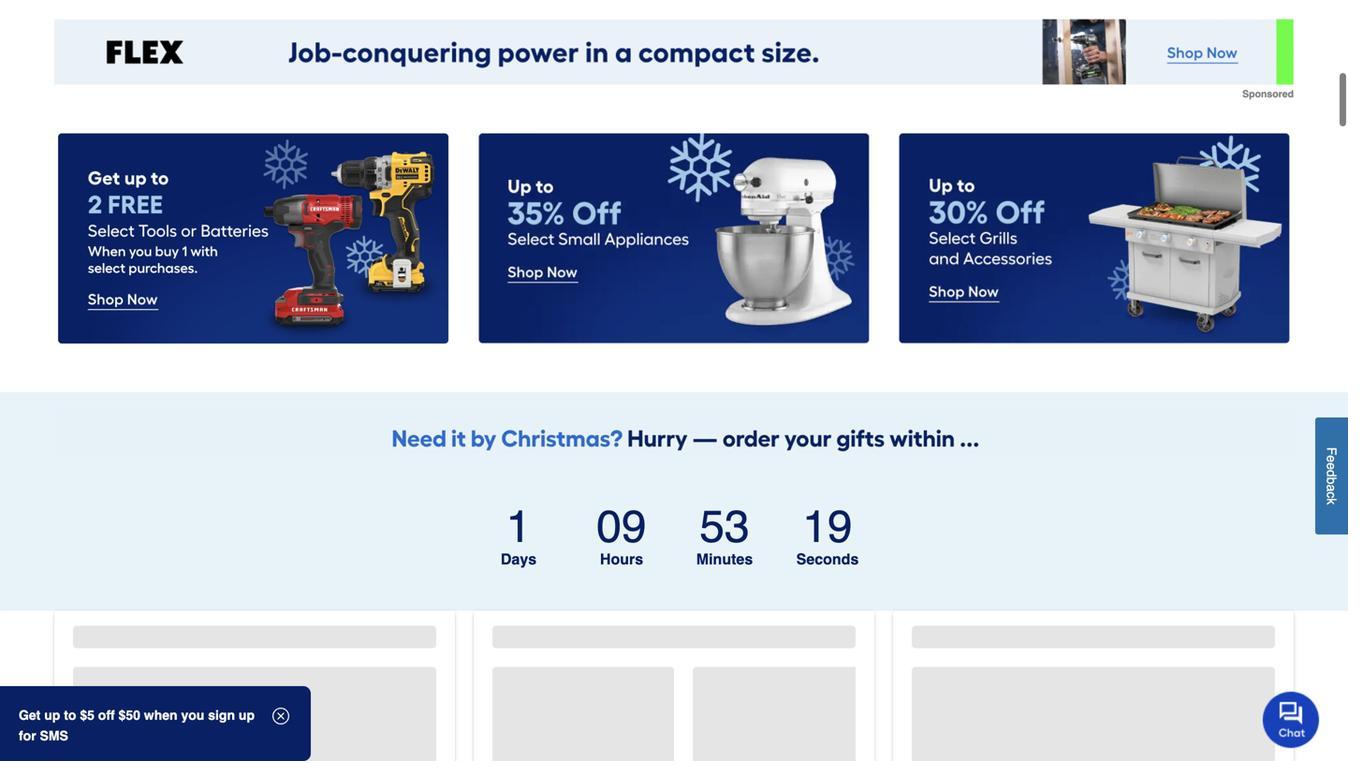 Task type: locate. For each thing, give the bounding box(es) containing it.
advertisement region
[[54, 19, 1294, 100]]

1 horizontal spatial up
[[239, 708, 255, 723]]

e
[[1324, 455, 1339, 463], [1324, 462, 1339, 470]]

when
[[144, 708, 178, 723]]

a
[[1324, 484, 1339, 492]]

f e e d b a c k
[[1324, 447, 1339, 505]]

1 up from the left
[[44, 708, 60, 723]]

k
[[1324, 498, 1339, 505]]

off
[[98, 708, 115, 723]]

53
[[700, 501, 750, 552]]

get
[[19, 708, 41, 723]]

b
[[1324, 477, 1339, 484]]

09
[[597, 501, 647, 552]]

get up to $5 off $50 when you sign up for sms
[[19, 708, 255, 743]]

need it by christmas? hurry. order your gifts within. image
[[54, 407, 1294, 453]]

1 days
[[501, 501, 537, 568]]

up left to
[[44, 708, 60, 723]]

e up b
[[1324, 462, 1339, 470]]

0 horizontal spatial up
[[44, 708, 60, 723]]

days
[[501, 550, 537, 568]]

sign
[[208, 708, 235, 723]]

hours
[[600, 550, 643, 568]]

up right sign
[[239, 708, 255, 723]]

up
[[44, 708, 60, 723], [239, 708, 255, 723]]

c
[[1324, 492, 1339, 498]]

e up d
[[1324, 455, 1339, 463]]

timer containing 1
[[464, 501, 884, 577]]

f
[[1324, 447, 1339, 455]]

seconds
[[796, 550, 859, 568]]

timer
[[464, 501, 884, 577]]

19 seconds
[[796, 501, 859, 568]]

$50
[[118, 708, 140, 723]]

1 e from the top
[[1324, 455, 1339, 463]]

53 minutes
[[696, 501, 753, 568]]



Task type: describe. For each thing, give the bounding box(es) containing it.
1
[[506, 501, 531, 552]]

chat invite button image
[[1263, 691, 1320, 748]]

get up to 2 free select tools or batteries when you buy 1 with select purchases. image
[[58, 133, 449, 343]]

19
[[803, 501, 853, 552]]

for
[[19, 728, 36, 743]]

09 hours
[[597, 501, 647, 568]]

you
[[181, 708, 204, 723]]

2 e from the top
[[1324, 462, 1339, 470]]

f e e d b a c k button
[[1316, 417, 1348, 535]]

up to 30 percent off select grills and accessories. image
[[899, 133, 1290, 344]]

$5
[[80, 708, 94, 723]]

minutes
[[696, 550, 753, 568]]

d
[[1324, 470, 1339, 477]]

to
[[64, 708, 76, 723]]

2 up from the left
[[239, 708, 255, 723]]

up to 35 percent off select small appliances. image
[[479, 133, 870, 344]]

sms
[[40, 728, 68, 743]]



Task type: vqa. For each thing, say whether or not it's contained in the screenshot.
first e from the top
yes



